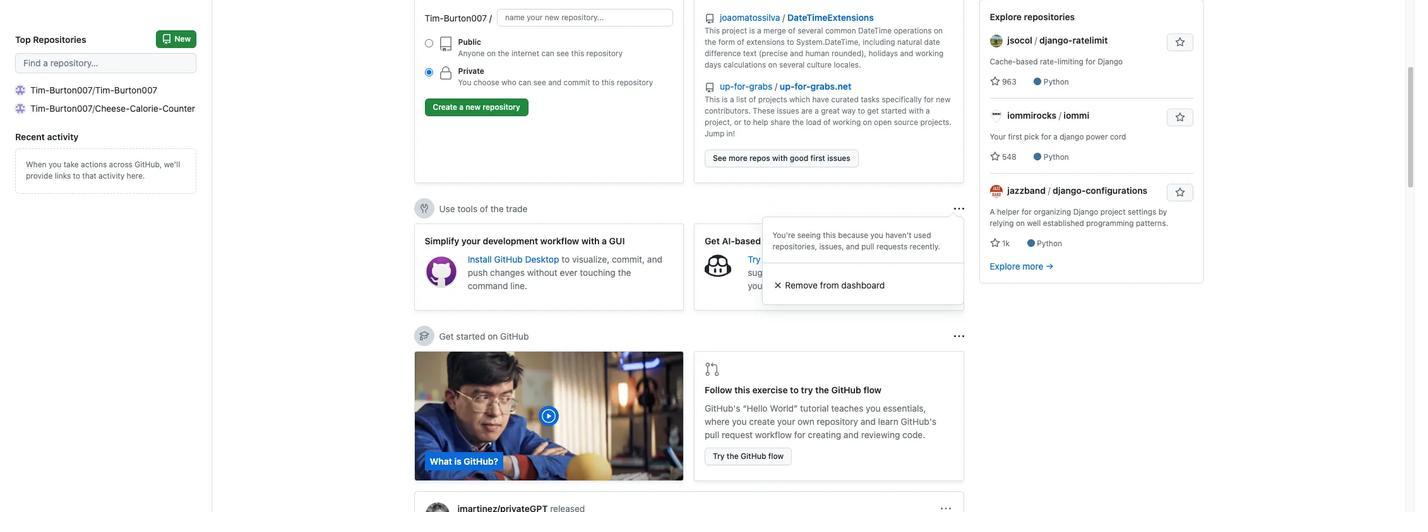 Task type: vqa. For each thing, say whether or not it's contained in the screenshot.
the XLS
no



Task type: locate. For each thing, give the bounding box(es) containing it.
1 vertical spatial project
[[1101, 207, 1126, 217]]

star image
[[990, 76, 1001, 87], [990, 152, 1001, 162], [990, 238, 1001, 248]]

coding
[[764, 236, 793, 246]]

are
[[802, 106, 813, 116]]

1 vertical spatial this
[[705, 95, 720, 104]]

0 horizontal spatial repo image
[[438, 37, 453, 52]]

1 vertical spatial first
[[811, 154, 826, 163]]

to right commit
[[593, 78, 600, 87]]

your down world"
[[778, 416, 796, 427]]

0 vertical spatial from
[[925, 267, 944, 278]]

and right commit,
[[648, 254, 663, 265]]

for- up list
[[735, 81, 750, 92]]

to right or at the top right
[[744, 118, 751, 127]]

1 vertical spatial from
[[821, 280, 840, 290]]

1 vertical spatial with
[[773, 154, 788, 163]]

a
[[758, 26, 762, 35], [730, 95, 735, 104], [460, 102, 464, 112], [815, 106, 819, 116], [926, 106, 931, 116], [1054, 132, 1058, 142], [602, 236, 607, 246]]

0 vertical spatial star this repository image
[[1176, 37, 1186, 47]]

Top Repositories search field
[[15, 53, 197, 73]]

to inside to visualize, commit, and push changes without ever touching the command line.
[[562, 254, 570, 265]]

dashboard
[[842, 280, 885, 290]]

patterns.
[[1137, 219, 1169, 228]]

repo image down days
[[705, 83, 715, 93]]

recent
[[15, 131, 45, 142]]

datetimeextensions link
[[788, 12, 874, 23]]

0 vertical spatial repo image
[[438, 37, 453, 52]]

0 vertical spatial several
[[798, 26, 824, 35]]

to up ever
[[562, 254, 570, 265]]

have
[[813, 95, 830, 104]]

of down the great
[[824, 118, 831, 127]]

for up projects.
[[924, 95, 934, 104]]

more left →
[[1023, 261, 1044, 272]]

working
[[916, 49, 944, 58], [833, 118, 861, 127]]

to left try
[[791, 385, 799, 396]]

github inside simplify your development workflow with a gui element
[[494, 254, 523, 265]]

0 vertical spatial try
[[748, 254, 761, 265]]

0 horizontal spatial for-
[[735, 81, 750, 92]]

and up reviewing
[[861, 416, 876, 427]]

github up suggests
[[764, 254, 792, 265]]

1 horizontal spatial project
[[1101, 207, 1126, 217]]

based inside get ai-based coding suggestions element
[[735, 236, 761, 246]]

0 vertical spatial explore
[[990, 11, 1022, 22]]

cache-based rate-limiting for django
[[990, 57, 1123, 66]]

rate-
[[1041, 57, 1058, 66]]

tim burton007 image
[[15, 85, 25, 95]]

1 this from the top
[[705, 26, 720, 35]]

see up private you choose who can see and commit to this repository
[[557, 49, 569, 58]]

0 vertical spatial more
[[729, 154, 748, 163]]

2 horizontal spatial is
[[750, 26, 756, 35]]

0 horizontal spatial new
[[466, 102, 481, 112]]

1 vertical spatial workflow
[[756, 430, 792, 440]]

cord
[[1111, 132, 1127, 142]]

0 horizontal spatial from
[[821, 280, 840, 290]]

/
[[783, 12, 786, 23], [490, 12, 492, 23], [1035, 35, 1038, 45], [775, 81, 778, 92], [92, 85, 95, 95], [92, 103, 95, 114], [1059, 110, 1062, 121], [1049, 185, 1051, 196]]

burton007 for tim-burton007 / cheese-calorie-counter
[[50, 103, 92, 114]]

try up suggests
[[748, 254, 761, 265]]

private you choose who can see and commit to this repository
[[458, 66, 653, 87]]

repo image
[[705, 14, 715, 24]]

tim- right tim burton007 image
[[30, 85, 50, 95]]

first right good
[[811, 154, 826, 163]]

3 star image from the top
[[990, 238, 1001, 248]]

1 horizontal spatial first
[[1009, 132, 1023, 142]]

share
[[771, 118, 791, 127]]

jsocol
[[1008, 35, 1033, 45]]

0 vertical spatial which
[[790, 95, 811, 104]]

text
[[744, 49, 757, 58]]

(precise
[[759, 49, 788, 58]]

burton007 for tim-burton007 / tim-burton007
[[50, 85, 92, 95]]

django- up organizing
[[1053, 185, 1086, 196]]

1k
[[1001, 239, 1010, 248]]

1 vertical spatial try
[[713, 452, 725, 461]]

1 vertical spatial started
[[456, 331, 486, 342]]

your
[[462, 236, 481, 246], [748, 281, 766, 291], [778, 416, 796, 427]]

feed item heading menu image
[[941, 504, 951, 512]]

this right commit
[[602, 78, 615, 87]]

1 vertical spatial working
[[833, 118, 861, 127]]

install github desktop
[[468, 254, 562, 265]]

new up projects.
[[937, 95, 951, 104]]

None radio
[[425, 39, 433, 47], [425, 68, 433, 76], [425, 39, 433, 47], [425, 68, 433, 76]]

joaomatossilva
[[720, 12, 781, 23]]

entire
[[788, 267, 811, 278]]

/ inside 'create a new repository' element
[[490, 12, 492, 23]]

can
[[542, 49, 555, 58], [519, 78, 532, 87]]

new inside "this is a list of projects which have curated tasks specifically for new contributors. these issues are a great way to get started with a project, or to help share the load of working on open source projects. jump in!"
[[937, 95, 951, 104]]

tutorial
[[801, 403, 829, 414]]

why am i seeing this? image
[[954, 204, 965, 214]]

project inside a helper for organizing django project settings by relying on well established programming patterns.
[[1101, 207, 1126, 217]]

flow up learn
[[864, 385, 882, 396]]

1 horizontal spatial your
[[748, 281, 766, 291]]

1 explore from the top
[[990, 11, 1022, 22]]

1 vertical spatial django
[[1074, 207, 1099, 217]]

star image for jazzband / django-configurations
[[990, 238, 1001, 248]]

this up the '"hello'
[[735, 385, 751, 396]]

0 horizontal spatial activity
[[47, 131, 79, 142]]

0 horizontal spatial see
[[534, 78, 546, 87]]

tim- right cheese calorie counter "image"
[[30, 103, 50, 114]]

and inside to visualize, commit, and push changes without ever touching the command line.
[[648, 254, 663, 265]]

you up request
[[732, 416, 747, 427]]

tim- inside 'create a new repository' element
[[425, 12, 444, 23]]

issues inside "this is a list of projects which have curated tasks specifically for new contributors. these issues are a great way to get started with a project, or to help share the load of working on open source projects. jump in!"
[[777, 106, 800, 116]]

0 vertical spatial started
[[882, 106, 907, 116]]

issues,
[[820, 242, 844, 251]]

1 vertical spatial python
[[1044, 152, 1070, 162]]

your inside github's "hello world" tutorial teaches you essentials, where you create your own repository and learn github's pull request workflow for creating and reviewing code.
[[778, 416, 796, 427]]

star this repository image for jazzband / django-configurations
[[1176, 188, 1186, 198]]

play image
[[542, 409, 557, 424]]

this up contributors. at the top of the page
[[705, 95, 720, 104]]

1 horizontal spatial from
[[925, 267, 944, 278]]

is right what
[[455, 456, 462, 467]]

can right internet
[[542, 49, 555, 58]]

joaomatossilva / datetimeextensions
[[720, 12, 874, 23]]

days
[[705, 60, 722, 70]]

1 star image from the top
[[990, 76, 1001, 87]]

working down the way
[[833, 118, 861, 127]]

projects
[[759, 95, 788, 104]]

or
[[735, 118, 742, 127]]

0 horizontal spatial flow
[[769, 452, 784, 461]]

extensions
[[747, 37, 785, 47]]

you
[[49, 160, 61, 169], [871, 230, 884, 240], [866, 403, 881, 414], [732, 416, 747, 427]]

try down request
[[713, 452, 725, 461]]

0 horizontal spatial started
[[456, 331, 486, 342]]

0 horizontal spatial with
[[582, 236, 600, 246]]

get ai-based coding suggestions element
[[694, 224, 965, 311]]

see
[[713, 154, 727, 163]]

tim- up cheese-
[[95, 85, 114, 95]]

1 vertical spatial star image
[[990, 152, 1001, 162]]

0 horizontal spatial get
[[439, 331, 454, 342]]

2 vertical spatial with
[[582, 236, 600, 246]]

you inside when you take actions across github, we'll provide links to that activity here.
[[49, 160, 61, 169]]

try inside get ai-based coding suggestions element
[[748, 254, 761, 265]]

which up right
[[896, 254, 920, 265]]

iommi
[[1064, 110, 1090, 121]]

for-
[[735, 81, 750, 92], [795, 81, 811, 92]]

1 horizontal spatial try
[[748, 254, 761, 265]]

django down the jazzband / django-configurations
[[1074, 207, 1099, 217]]

0 vertical spatial workflow
[[541, 236, 580, 246]]

with up visualize,
[[582, 236, 600, 246]]

star this repository image
[[1176, 37, 1186, 47], [1176, 188, 1186, 198]]

your up install
[[462, 236, 481, 246]]

contributors.
[[705, 106, 751, 116]]

star this repository image for jsocol / django-ratelimit
[[1176, 37, 1186, 47]]

load
[[806, 118, 822, 127]]

this inside this project is a merge of several common datetime operations on the form of  extensions to system.datetime, including natural date difference text (precise and human rounded), holidays and working days calculations on several culture locales.
[[705, 26, 720, 35]]

2 vertical spatial is
[[455, 456, 462, 467]]

1 horizontal spatial see
[[557, 49, 569, 58]]

this inside "this is a list of projects which have curated tasks specifically for new contributors. these issues are a great way to get started with a project, or to help share the load of working on open source projects. jump in!"
[[705, 95, 720, 104]]

a left list
[[730, 95, 735, 104]]

calculations
[[724, 60, 767, 70]]

with left good
[[773, 154, 788, 163]]

0 vertical spatial with
[[909, 106, 924, 116]]

2 for- from the left
[[795, 81, 811, 92]]

1 vertical spatial get
[[439, 331, 454, 342]]

github's up code.
[[901, 416, 937, 427]]

1 vertical spatial several
[[780, 60, 805, 70]]

0 horizontal spatial which
[[790, 95, 811, 104]]

try
[[801, 385, 814, 396]]

repository down the who
[[483, 102, 521, 112]]

repo image
[[438, 37, 453, 52], [705, 83, 715, 93]]

project up form
[[722, 26, 748, 35]]

a left django
[[1054, 132, 1058, 142]]

touching
[[580, 267, 616, 278]]

for right limiting
[[1086, 57, 1096, 66]]

the inside to visualize, commit, and push changes without ever touching the command line.
[[618, 267, 632, 278]]

2 horizontal spatial your
[[778, 416, 796, 427]]

2 vertical spatial your
[[778, 416, 796, 427]]

line.
[[511, 281, 528, 291]]

1 vertical spatial activity
[[99, 171, 125, 181]]

locales.
[[834, 60, 862, 70]]

is up contributors. at the top of the page
[[722, 95, 728, 104]]

which inside the which suggests entire functions in real time, right from your editor.
[[896, 254, 920, 265]]

activity down across
[[99, 171, 125, 181]]

jazzband / django-configurations
[[1008, 185, 1148, 196]]

github?
[[464, 456, 499, 467]]

remove from dashboard menu
[[762, 216, 965, 305]]

from inside button
[[821, 280, 840, 290]]

create a new repository button
[[425, 99, 529, 116]]

get left ai-
[[705, 236, 720, 246]]

this for joaomatossilva
[[705, 26, 720, 35]]

the right try
[[816, 385, 830, 396]]

this for up-for-grabs
[[705, 95, 720, 104]]

0 horizontal spatial project
[[722, 26, 748, 35]]

issues right good
[[828, 154, 851, 163]]

up-for-grabs.net link
[[780, 81, 852, 92]]

2 star image from the top
[[990, 152, 1001, 162]]

0 vertical spatial project
[[722, 26, 748, 35]]

see
[[557, 49, 569, 58], [534, 78, 546, 87]]

1 vertical spatial can
[[519, 78, 532, 87]]

of down joaomatossilva / datetimeextensions
[[789, 26, 796, 35]]

django- for ratelimit
[[1040, 35, 1073, 45]]

which suggests entire functions in real time, right from your editor.
[[748, 254, 944, 291]]

0 horizontal spatial more
[[729, 154, 748, 163]]

django down ratelimit
[[1098, 57, 1123, 66]]

2 vertical spatial star image
[[990, 238, 1001, 248]]

your down suggests
[[748, 281, 766, 291]]

0 horizontal spatial based
[[735, 236, 761, 246]]

what is github? element
[[414, 351, 684, 481]]

the inside "link"
[[727, 452, 739, 461]]

started down specifically
[[882, 106, 907, 116]]

workflow up desktop
[[541, 236, 580, 246]]

started right mortar board icon
[[456, 331, 486, 342]]

this down repo icon
[[705, 26, 720, 35]]

1 horizontal spatial for-
[[795, 81, 811, 92]]

0 vertical spatial can
[[542, 49, 555, 58]]

datetime
[[859, 26, 892, 35]]

1 horizontal spatial working
[[916, 49, 944, 58]]

burton007 inside 'create a new repository' element
[[444, 12, 487, 23]]

repo image left public
[[438, 37, 453, 52]]

cheese-
[[95, 103, 130, 114]]

2 this from the top
[[705, 95, 720, 104]]

python down your first pick for a django power cord
[[1044, 152, 1070, 162]]

is down joaomatossilva link
[[750, 26, 756, 35]]

project up programming
[[1101, 207, 1126, 217]]

2 horizontal spatial with
[[909, 106, 924, 116]]

a right create
[[460, 102, 464, 112]]

system.datetime,
[[797, 37, 861, 47]]

for- up are
[[795, 81, 811, 92]]

is inside "this is a list of projects which have curated tasks specifically for new contributors. these issues are a great way to get started with a project, or to help share the load of working on open source projects. jump in!"
[[722, 95, 728, 104]]

a left gui
[[602, 236, 607, 246]]

1 vertical spatial star this repository image
[[1176, 188, 1186, 198]]

based left rate-
[[1017, 57, 1038, 66]]

activity
[[47, 131, 79, 142], [99, 171, 125, 181]]

1 vertical spatial github's
[[901, 416, 937, 427]]

repository
[[587, 49, 623, 58], [617, 78, 653, 87], [483, 102, 521, 112], [817, 416, 859, 427]]

simplify your development workflow with a gui element
[[414, 224, 684, 311]]

these
[[753, 106, 775, 116]]

from down functions
[[821, 280, 840, 290]]

working inside "this is a list of projects which have curated tasks specifically for new contributors. these issues are a great way to get started with a project, or to help share the load of working on open source projects. jump in!"
[[833, 118, 861, 127]]

1 horizontal spatial workflow
[[756, 430, 792, 440]]

exercise
[[753, 385, 788, 396]]

on down get on the right
[[863, 118, 872, 127]]

python down cache-based rate-limiting for django
[[1044, 77, 1070, 87]]

pull
[[862, 242, 875, 251], [705, 430, 720, 440]]

started inside "this is a list of projects which have curated tasks specifically for new contributors. these issues are a great way to get started with a project, or to help share the load of working on open source projects. jump in!"
[[882, 106, 907, 116]]

a inside this project is a merge of several common datetime operations on the form of  extensions to system.datetime, including natural date difference text (precise and human rounded), holidays and working days calculations on several culture locales.
[[758, 26, 762, 35]]

1 vertical spatial your
[[748, 281, 766, 291]]

links
[[55, 171, 71, 181]]

x image
[[773, 280, 783, 290]]

2 explore from the top
[[990, 261, 1021, 272]]

0 vertical spatial working
[[916, 49, 944, 58]]

2 star this repository image from the top
[[1176, 188, 1186, 198]]

for left 30 on the right
[[845, 254, 856, 265]]

first inside the repositories that need your help element
[[811, 154, 826, 163]]

of right form
[[738, 37, 745, 47]]

1 vertical spatial django-
[[1053, 185, 1086, 196]]

pull up 30 on the right
[[862, 242, 875, 251]]

create a new repository element
[[425, 0, 674, 121]]

repository down teaches
[[817, 416, 859, 427]]

to up (precise
[[787, 37, 795, 47]]

burton007 up public
[[444, 12, 487, 23]]

1 horizontal spatial pull
[[862, 242, 875, 251]]

top
[[15, 34, 31, 45]]

get ai-based coding suggestions
[[705, 236, 847, 246]]

projects.
[[921, 118, 952, 127]]

for down 'own'
[[795, 430, 806, 440]]

django-
[[1040, 35, 1073, 45], [1053, 185, 1086, 196]]

1 horizontal spatial which
[[896, 254, 920, 265]]

0 vertical spatial this
[[705, 26, 720, 35]]

form
[[719, 37, 735, 47]]

free
[[826, 254, 842, 265]]

1 vertical spatial is
[[722, 95, 728, 104]]

and
[[790, 49, 804, 58], [901, 49, 914, 58], [549, 78, 562, 87], [847, 242, 860, 251], [648, 254, 663, 265], [861, 416, 876, 427], [844, 430, 859, 440]]

1 horizontal spatial more
[[1023, 261, 1044, 272]]

more for see
[[729, 154, 748, 163]]

star image down relying
[[990, 238, 1001, 248]]

for inside "this is a list of projects which have curated tasks specifically for new contributors. these issues are a great way to get started with a project, or to help share the load of working on open source projects. jump in!"
[[924, 95, 934, 104]]

0 horizontal spatial working
[[833, 118, 861, 127]]

the down commit,
[[618, 267, 632, 278]]

and down the natural
[[901, 49, 914, 58]]

project,
[[705, 118, 733, 127]]

python for ratelimit
[[1044, 77, 1070, 87]]

1 vertical spatial explore
[[990, 261, 1021, 272]]

2 vertical spatial python
[[1038, 239, 1063, 248]]

1 vertical spatial based
[[735, 236, 761, 246]]

0 vertical spatial issues
[[777, 106, 800, 116]]

0 vertical spatial python
[[1044, 77, 1070, 87]]

the left form
[[705, 37, 717, 47]]

github's up where
[[705, 403, 741, 414]]

organizing
[[1034, 207, 1072, 217]]

based left coding
[[735, 236, 761, 246]]

can inside private you choose who can see and commit to this repository
[[519, 78, 532, 87]]

try for try github copilot free for 30 days,
[[748, 254, 761, 265]]

who
[[502, 78, 517, 87]]

you up learn
[[866, 403, 881, 414]]

1 horizontal spatial issues
[[828, 154, 851, 163]]

explore for explore more →
[[990, 261, 1021, 272]]

0 vertical spatial get
[[705, 236, 720, 246]]

@jazzband profile image
[[990, 185, 1003, 198]]

on left the well
[[1017, 219, 1026, 228]]

0 horizontal spatial is
[[455, 456, 462, 467]]

0 horizontal spatial issues
[[777, 106, 800, 116]]

requests
[[877, 242, 908, 251]]

repository inside github's "hello world" tutorial teaches you essentials, where you create your own repository and learn github's pull request workflow for creating and reviewing code.
[[817, 416, 859, 427]]

several down (precise
[[780, 60, 805, 70]]

on inside "this is a list of projects which have curated tasks specifically for new contributors. these issues are a great way to get started with a project, or to help share the load of working on open source projects. jump in!"
[[863, 118, 872, 127]]

1 horizontal spatial is
[[722, 95, 728, 104]]

1 vertical spatial flow
[[769, 452, 784, 461]]

why am i seeing this? image
[[954, 331, 965, 342]]

and inside 'you're seeing this because you haven't used repositories, issues, and pull requests recently.'
[[847, 242, 860, 251]]

list
[[737, 95, 747, 104]]

tim- up lock icon
[[425, 12, 444, 23]]

world"
[[770, 403, 798, 414]]

0 horizontal spatial first
[[811, 154, 826, 163]]

follow
[[705, 385, 733, 396]]

1 horizontal spatial with
[[773, 154, 788, 163]]

1 star this repository image from the top
[[1176, 37, 1186, 47]]

see right the who
[[534, 78, 546, 87]]

what is github? image
[[415, 352, 684, 481]]

to down take
[[73, 171, 80, 181]]

0 vertical spatial based
[[1017, 57, 1038, 66]]

"hello
[[743, 403, 768, 414]]

0 horizontal spatial try
[[713, 452, 725, 461]]

django- for configurations
[[1053, 185, 1086, 196]]

Repository name text field
[[497, 9, 674, 27]]

0 horizontal spatial workflow
[[541, 236, 580, 246]]

on
[[934, 26, 943, 35], [487, 49, 496, 58], [769, 60, 778, 70], [863, 118, 872, 127], [1017, 219, 1026, 228], [488, 331, 498, 342]]

0 vertical spatial is
[[750, 26, 756, 35]]

working down date
[[916, 49, 944, 58]]

1 horizontal spatial new
[[937, 95, 951, 104]]

flow
[[864, 385, 882, 396], [769, 452, 784, 461]]

workflow inside simplify your development workflow with a gui element
[[541, 236, 580, 246]]

1 horizontal spatial can
[[542, 49, 555, 58]]

0 vertical spatial see
[[557, 49, 569, 58]]

a inside button
[[460, 102, 464, 112]]

working inside this project is a merge of several common datetime operations on the form of  extensions to system.datetime, including natural date difference text (precise and human rounded), holidays and working days calculations on several culture locales.
[[916, 49, 944, 58]]

1 horizontal spatial flow
[[864, 385, 882, 396]]

the down are
[[793, 118, 804, 127]]

workflow down 'create'
[[756, 430, 792, 440]]

more inside the repositories that need your help element
[[729, 154, 748, 163]]

on right anyone
[[487, 49, 496, 58]]

repository up commit
[[587, 49, 623, 58]]

activity up take
[[47, 131, 79, 142]]

1 horizontal spatial based
[[1017, 57, 1038, 66]]

more inside explore repositories navigation
[[1023, 261, 1044, 272]]

try inside try the github flow "link"
[[713, 452, 725, 461]]

0 horizontal spatial github's
[[705, 403, 741, 414]]

is for github?
[[455, 456, 462, 467]]

explore more → link
[[990, 261, 1054, 272]]

1 horizontal spatial started
[[882, 106, 907, 116]]

request
[[722, 430, 753, 440]]

issues
[[777, 106, 800, 116], [828, 154, 851, 163]]

0 vertical spatial your
[[462, 236, 481, 246]]

explore down the 1k
[[990, 261, 1021, 272]]

github up "changes"
[[494, 254, 523, 265]]

1 vertical spatial pull
[[705, 430, 720, 440]]

repositories,
[[773, 242, 818, 251]]

django- up cache-based rate-limiting for django
[[1040, 35, 1073, 45]]

across
[[109, 160, 133, 169]]

holidays
[[869, 49, 899, 58]]

python for configurations
[[1038, 239, 1063, 248]]



Task type: describe. For each thing, give the bounding box(es) containing it.
merge
[[764, 26, 787, 35]]

tim- for tim-burton007 / cheese-calorie-counter
[[30, 103, 50, 114]]

see more repos with good first issues link
[[705, 150, 859, 167]]

963
[[1001, 77, 1017, 87]]

jsocol / django-ratelimit
[[1008, 35, 1109, 45]]

star image for jsocol / django-ratelimit
[[990, 76, 1001, 87]]

your
[[990, 132, 1007, 142]]

to visualize, commit, and push changes without ever touching the command line.
[[468, 254, 663, 291]]

more for explore
[[1023, 261, 1044, 272]]

django
[[1060, 132, 1085, 142]]

source
[[895, 118, 919, 127]]

specifically
[[882, 95, 922, 104]]

0 vertical spatial github's
[[705, 403, 741, 414]]

human
[[806, 49, 830, 58]]

on inside a helper for organizing django project settings by relying on well established programming patterns.
[[1017, 219, 1026, 228]]

you're seeing this because you haven't used repositories, issues, and pull requests recently.
[[773, 230, 941, 251]]

command
[[468, 281, 508, 291]]

a inside explore repositories navigation
[[1054, 132, 1058, 142]]

the left trade
[[491, 203, 504, 214]]

you're
[[773, 230, 796, 240]]

create a new repository
[[433, 102, 521, 112]]

repositories that need your help element
[[694, 0, 965, 183]]

days,
[[872, 254, 893, 265]]

commit,
[[612, 254, 645, 265]]

mortar board image
[[419, 331, 429, 341]]

what is github? link
[[415, 352, 684, 481]]

github up teaches
[[832, 385, 862, 396]]

take
[[64, 160, 79, 169]]

tim- for tim-burton007 /
[[425, 12, 444, 23]]

django inside a helper for organizing django project settings by relying on well established programming patterns.
[[1074, 207, 1099, 217]]

2 up- from the left
[[780, 81, 795, 92]]

0 vertical spatial django
[[1098, 57, 1123, 66]]

is inside this project is a merge of several common datetime operations on the form of  extensions to system.datetime, including natural date difference text (precise and human rounded), holidays and working days calculations on several culture locales.
[[750, 26, 756, 35]]

try github copilot free for 30 days,
[[748, 254, 896, 265]]

simplify
[[425, 236, 460, 246]]

from inside the which suggests entire functions in real time, right from your editor.
[[925, 267, 944, 278]]

with inside "this is a list of projects which have curated tasks specifically for new contributors. these issues are a great way to get started with a project, or to help share the load of working on open source projects. jump in!"
[[909, 106, 924, 116]]

to inside this project is a merge of several common datetime operations on the form of  extensions to system.datetime, including natural date difference text (precise and human rounded), holidays and working days calculations on several culture locales.
[[787, 37, 795, 47]]

configurations
[[1086, 185, 1148, 196]]

including
[[863, 37, 896, 47]]

cache-
[[990, 57, 1017, 66]]

joaomatossilva link
[[720, 12, 783, 23]]

a
[[990, 207, 996, 217]]

when you take actions across github, we'll provide links to that activity here.
[[26, 160, 180, 181]]

your first pick for a django power cord
[[990, 132, 1127, 142]]

grabs.net
[[811, 81, 852, 92]]

new inside button
[[466, 102, 481, 112]]

on down command
[[488, 331, 498, 342]]

and right creating
[[844, 430, 859, 440]]

github,
[[135, 160, 162, 169]]

we'll
[[164, 160, 180, 169]]

get for get ai-based coding suggestions
[[705, 236, 720, 246]]

of right tools
[[480, 203, 488, 214]]

@iommirocks profile image
[[990, 110, 1003, 123]]

to inside private you choose who can see and commit to this repository
[[593, 78, 600, 87]]

a right are
[[815, 106, 819, 116]]

with inside see more repos with good first issues link
[[773, 154, 788, 163]]

see more repos with good first issues
[[713, 154, 851, 163]]

1 horizontal spatial github's
[[901, 416, 937, 427]]

use
[[439, 203, 455, 214]]

which inside "this is a list of projects which have curated tasks specifically for new contributors. these issues are a great way to get started with a project, or to help share the load of working on open source projects. jump in!"
[[790, 95, 811, 104]]

follow this exercise to try the github flow
[[705, 385, 882, 396]]

github down line.
[[501, 331, 529, 342]]

try for try the github flow
[[713, 452, 725, 461]]

flow inside try the github flow "link"
[[769, 452, 784, 461]]

of right list
[[749, 95, 757, 104]]

visualize,
[[572, 254, 610, 265]]

to inside when you take actions across github, we'll provide links to that activity here.
[[73, 171, 80, 181]]

you
[[458, 78, 472, 87]]

iommirocks / iommi
[[1008, 110, 1090, 121]]

30
[[858, 254, 869, 265]]

on up date
[[934, 26, 943, 35]]

with inside simplify your development workflow with a gui element
[[582, 236, 600, 246]]

this project is a merge of several common datetime operations on the form of  extensions to system.datetime, including natural date difference text (precise and human rounded), holidays and working days calculations on several culture locales.
[[705, 26, 944, 70]]

github inside get ai-based coding suggestions element
[[764, 254, 792, 265]]

try the github flow link
[[705, 448, 792, 466]]

can inside public anyone on the internet can see this repository
[[542, 49, 555, 58]]

this inside try the github flow element
[[735, 385, 751, 396]]

create
[[750, 416, 775, 427]]

to inside try the github flow element
[[791, 385, 799, 396]]

and inside private you choose who can see and commit to this repository
[[549, 78, 562, 87]]

without
[[527, 267, 558, 278]]

for inside get ai-based coding suggestions element
[[845, 254, 856, 265]]

right
[[904, 267, 923, 278]]

grabs
[[750, 81, 773, 92]]

based inside explore repositories navigation
[[1017, 57, 1038, 66]]

commit
[[564, 78, 591, 87]]

get for get started on github
[[439, 331, 454, 342]]

programming
[[1087, 219, 1135, 228]]

1 up- from the left
[[720, 81, 735, 92]]

Find a repository… text field
[[15, 53, 197, 73]]

try the github flow element
[[694, 351, 965, 481]]

use tools of the trade
[[439, 203, 528, 214]]

for inside a helper for organizing django project settings by relying on well established programming patterns.
[[1022, 207, 1032, 217]]

get
[[868, 106, 879, 116]]

by
[[1159, 207, 1168, 217]]

on inside public anyone on the internet can see this repository
[[487, 49, 496, 58]]

cheese calorie counter image
[[15, 103, 25, 113]]

1 vertical spatial issues
[[828, 154, 851, 163]]

pull inside github's "hello world" tutorial teaches you essentials, where you create your own repository and learn github's pull request workflow for creating and reviewing code.
[[705, 430, 720, 440]]

you inside 'you're seeing this because you haven't used repositories, issues, and pull requests recently.'
[[871, 230, 884, 240]]

this inside public anyone on the internet can see this repository
[[572, 49, 585, 58]]

548
[[1001, 152, 1017, 162]]

see inside private you choose who can see and commit to this repository
[[534, 78, 546, 87]]

gui
[[610, 236, 625, 246]]

to left get on the right
[[858, 106, 866, 116]]

github desktop image
[[425, 255, 458, 288]]

@jsocol profile image
[[990, 35, 1003, 48]]

for inside github's "hello world" tutorial teaches you essentials, where you create your own repository and learn github's pull request workflow for creating and reviewing code.
[[795, 430, 806, 440]]

great
[[822, 106, 840, 116]]

star image for iommirocks / iommi
[[990, 152, 1001, 162]]

0 vertical spatial activity
[[47, 131, 79, 142]]

ai-
[[723, 236, 735, 246]]

what is github?
[[430, 456, 499, 467]]

→
[[1046, 261, 1054, 272]]

iommirocks
[[1008, 110, 1057, 121]]

remove from dashboard
[[783, 280, 885, 290]]

functions
[[814, 267, 852, 278]]

seeing
[[798, 230, 821, 240]]

calorie-
[[130, 103, 163, 114]]

workflow inside github's "hello world" tutorial teaches you essentials, where you create your own repository and learn github's pull request workflow for creating and reviewing code.
[[756, 430, 792, 440]]

your inside the which suggests entire functions in real time, right from your editor.
[[748, 281, 766, 291]]

pull inside 'you're seeing this because you haven't used repositories, issues, and pull requests recently.'
[[862, 242, 875, 251]]

repository inside public anyone on the internet can see this repository
[[587, 49, 623, 58]]

first inside explore repositories navigation
[[1009, 132, 1023, 142]]

established
[[1044, 219, 1085, 228]]

project inside this project is a merge of several common datetime operations on the form of  extensions to system.datetime, including natural date difference text (precise and human rounded), holidays and working days calculations on several culture locales.
[[722, 26, 748, 35]]

explore repositories navigation
[[980, 0, 1205, 284]]

is for a
[[722, 95, 728, 104]]

editor.
[[769, 281, 794, 291]]

top repositories
[[15, 34, 86, 45]]

new link
[[156, 30, 197, 48]]

github's "hello world" tutorial teaches you essentials, where you create your own repository and learn github's pull request workflow for creating and reviewing code.
[[705, 403, 937, 440]]

star this repository image
[[1176, 112, 1186, 123]]

repos
[[750, 154, 771, 163]]

what
[[430, 456, 452, 467]]

1 for- from the left
[[735, 81, 750, 92]]

the inside "this is a list of projects which have curated tasks specifically for new contributors. these issues are a great way to get started with a project, or to help share the load of working on open source projects. jump in!"
[[793, 118, 804, 127]]

explore for explore repositories
[[990, 11, 1022, 22]]

github inside "link"
[[741, 452, 767, 461]]

tools image
[[419, 203, 429, 214]]

repository inside button
[[483, 102, 521, 112]]

pick
[[1025, 132, 1040, 142]]

tim-burton007 / cheese-calorie-counter
[[30, 103, 195, 114]]

in
[[854, 267, 861, 278]]

well
[[1028, 219, 1042, 228]]

changes
[[490, 267, 525, 278]]

public
[[458, 37, 481, 47]]

used
[[914, 230, 932, 240]]

good
[[790, 154, 809, 163]]

lock image
[[438, 66, 453, 81]]

0 horizontal spatial your
[[462, 236, 481, 246]]

actions
[[81, 160, 107, 169]]

the inside this project is a merge of several common datetime operations on the form of  extensions to system.datetime, including natural date difference text (precise and human rounded), holidays and working days calculations on several culture locales.
[[705, 37, 717, 47]]

see inside public anyone on the internet can see this repository
[[557, 49, 569, 58]]

desktop
[[525, 254, 559, 265]]

this inside 'you're seeing this because you haven't used repositories, issues, and pull requests recently.'
[[823, 230, 837, 240]]

1 horizontal spatial repo image
[[705, 83, 715, 93]]

teaches
[[832, 403, 864, 414]]

this inside private you choose who can see and commit to this repository
[[602, 78, 615, 87]]

burton007 up calorie- on the left top
[[114, 85, 157, 95]]

help
[[753, 118, 769, 127]]

essentials,
[[883, 403, 927, 414]]

activity inside when you take actions across github, we'll provide links to that activity here.
[[99, 171, 125, 181]]

datetimeextensions
[[788, 12, 874, 23]]

burton007 for tim-burton007 /
[[444, 12, 487, 23]]

on down (precise
[[769, 60, 778, 70]]

for right pick
[[1042, 132, 1052, 142]]

try the github flow
[[713, 452, 784, 461]]

repository inside private you choose who can see and commit to this repository
[[617, 78, 653, 87]]

and left human
[[790, 49, 804, 58]]

git pull request image
[[705, 362, 720, 377]]

rounded),
[[832, 49, 867, 58]]

get started on github
[[439, 331, 529, 342]]

ever
[[560, 267, 578, 278]]

tim- for tim-burton007 / tim-burton007
[[30, 85, 50, 95]]

choose
[[474, 78, 500, 87]]

remove
[[786, 280, 818, 290]]

suggests
[[748, 267, 785, 278]]

a up projects.
[[926, 106, 931, 116]]

the inside public anyone on the internet can see this repository
[[498, 49, 510, 58]]



